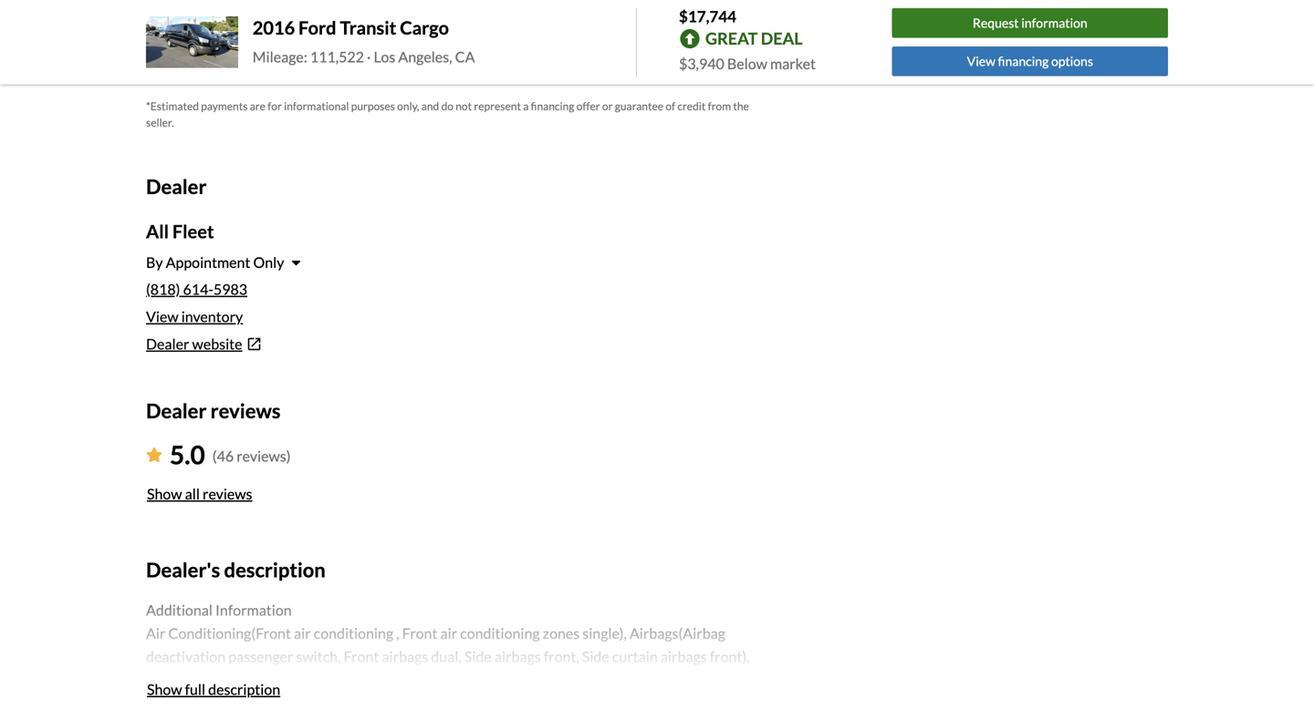Task type: vqa. For each thing, say whether or not it's contained in the screenshot.
'8 GREAT DEALS OUT OF 242 LISTINGS STARTING AT'
no



Task type: describe. For each thing, give the bounding box(es) containing it.
dealer for dealer
[[146, 175, 207, 199]]

$3,940 below market
[[679, 55, 816, 73]]

dealer for dealer reviews
[[146, 399, 207, 423]]

already
[[319, 64, 369, 81]]

for
[[268, 100, 282, 113]]

view for the bottom the view financing options button
[[967, 53, 995, 69]]

angeles,
[[398, 48, 452, 66]]

the
[[733, 100, 749, 113]]

dealer's
[[146, 558, 220, 582]]

0 horizontal spatial view
[[146, 308, 179, 326]]

great
[[705, 28, 758, 49]]

inventory
[[181, 308, 243, 326]]

informational
[[284, 100, 349, 113]]

dealer's description
[[146, 558, 326, 582]]

(818) 614-5983
[[146, 281, 247, 298]]

mileage:
[[253, 48, 307, 66]]

*estimated payments are for informational purposes only, and do not represent a financing offer or guarantee of credit from the seller.
[[146, 100, 749, 129]]

view inventory link
[[146, 308, 243, 326]]

request information button
[[892, 8, 1168, 38]]

view for the view financing options button to the left
[[381, 12, 413, 30]]

or
[[602, 100, 613, 113]]

show all reviews button
[[146, 474, 253, 515]]

financing for the bottom the view financing options button
[[998, 53, 1049, 69]]

fleet
[[172, 221, 214, 243]]

information
[[215, 602, 292, 619]]

show full description button
[[146, 670, 281, 710]]

show for dealer
[[147, 485, 182, 503]]

*estimated
[[146, 100, 199, 113]]

only
[[253, 254, 284, 272]]

only,
[[397, 100, 419, 113]]

description inside button
[[208, 681, 280, 699]]

website
[[192, 335, 242, 353]]

dealer for dealer website
[[146, 335, 189, 353]]

$3,940
[[679, 55, 724, 73]]

2016 ford transit cargo mileage: 111,522 · los angeles, ca
[[253, 17, 475, 66]]

not
[[456, 100, 472, 113]]

2016
[[253, 17, 295, 39]]

view financing options for the bottom the view financing options button
[[967, 53, 1093, 69]]

guarantee
[[615, 100, 663, 113]]

1 vertical spatial view financing options button
[[892, 46, 1168, 76]]

all fleet
[[146, 221, 214, 243]]

payments
[[201, 100, 248, 113]]

and
[[421, 100, 439, 113]]

qualified?
[[399, 64, 460, 81]]

deal
[[761, 28, 803, 49]]

retrieve
[[463, 64, 517, 81]]

2016 ford transit cargo image
[[146, 16, 238, 68]]

are
[[250, 100, 266, 113]]

options for the view financing options button to the left
[[477, 12, 525, 30]]

offer.
[[552, 64, 586, 81]]

0 vertical spatial description
[[224, 558, 326, 582]]

additional information
[[146, 602, 292, 619]]



Task type: locate. For each thing, give the bounding box(es) containing it.
options for the bottom the view financing options button
[[1051, 53, 1093, 69]]

all fleet link
[[146, 221, 214, 243]]

0 horizontal spatial options
[[477, 12, 525, 30]]

cargo
[[400, 17, 449, 39]]

description
[[224, 558, 326, 582], [208, 681, 280, 699]]

2 horizontal spatial financing
[[998, 53, 1049, 69]]

show inside button
[[147, 485, 182, 503]]

request information
[[973, 15, 1087, 31]]

description up information
[[224, 558, 326, 582]]

financing inside *estimated payments are for informational purposes only, and do not represent a financing offer or guarantee of credit from the seller.
[[531, 100, 574, 113]]

show all reviews
[[147, 485, 252, 503]]

a
[[523, 100, 529, 113]]

purposes
[[351, 100, 395, 113]]

0 vertical spatial show
[[147, 485, 182, 503]]

view financing options button
[[370, 3, 536, 40], [892, 46, 1168, 76]]

0 vertical spatial view
[[381, 12, 413, 30]]

ford
[[298, 17, 336, 39]]

credit
[[677, 100, 706, 113]]

reviews up '5.0 (46 reviews)'
[[211, 399, 281, 423]]

view up los at the top left of the page
[[381, 12, 413, 30]]

show inside button
[[147, 681, 182, 699]]

·
[[367, 48, 371, 66]]

description right full on the left of the page
[[208, 681, 280, 699]]

2 dealer from the top
[[146, 335, 189, 353]]

2 vertical spatial financing
[[531, 100, 574, 113]]

5983
[[213, 281, 247, 298]]

5.0
[[170, 440, 205, 470]]

614-
[[183, 281, 213, 298]]

0 vertical spatial reviews
[[211, 399, 281, 423]]

(818) 614-5983 link
[[146, 281, 247, 298]]

2 show from the top
[[147, 681, 182, 699]]

view down request
[[967, 53, 995, 69]]

do
[[441, 100, 454, 113]]

0 vertical spatial dealer
[[146, 175, 207, 199]]

additional
[[146, 602, 213, 619]]

show left full on the left of the page
[[147, 681, 182, 699]]

already pre-qualified? retrieve your offer.
[[319, 64, 586, 81]]

1 vertical spatial show
[[147, 681, 182, 699]]

show left all
[[147, 485, 182, 503]]

view financing options
[[381, 12, 525, 30], [967, 53, 1093, 69]]

dealer reviews
[[146, 399, 281, 423]]

full
[[185, 681, 205, 699]]

0 vertical spatial view financing options
[[381, 12, 525, 30]]

1 vertical spatial view
[[967, 53, 995, 69]]

1 horizontal spatial financing
[[531, 100, 574, 113]]

by
[[146, 254, 163, 272]]

2 vertical spatial view
[[146, 308, 179, 326]]

all
[[185, 485, 200, 503]]

your
[[520, 64, 550, 81]]

(818)
[[146, 281, 180, 298]]

view financing options for the view financing options button to the left
[[381, 12, 525, 30]]

view financing options down request information button
[[967, 53, 1093, 69]]

1 vertical spatial reviews
[[203, 485, 252, 503]]

dealer up all fleet link
[[146, 175, 207, 199]]

request
[[973, 15, 1019, 31]]

options down the information
[[1051, 53, 1093, 69]]

view financing options button up ca
[[370, 3, 536, 40]]

dealer website link
[[146, 334, 759, 355]]

view financing options up ca
[[381, 12, 525, 30]]

financing
[[416, 12, 474, 30], [998, 53, 1049, 69], [531, 100, 574, 113]]

great deal
[[705, 28, 803, 49]]

show
[[147, 485, 182, 503], [147, 681, 182, 699]]

below
[[727, 55, 767, 73]]

view inventory
[[146, 308, 243, 326]]

$17,744
[[679, 7, 736, 26]]

view
[[381, 12, 413, 30], [967, 53, 995, 69], [146, 308, 179, 326]]

all
[[146, 221, 169, 243]]

2 vertical spatial dealer
[[146, 399, 207, 423]]

reviews right all
[[203, 485, 252, 503]]

from
[[708, 100, 731, 113]]

financing right "a"
[[531, 100, 574, 113]]

dealer up 5.0
[[146, 399, 207, 423]]

los
[[374, 48, 395, 66]]

by appointment only
[[146, 254, 284, 272]]

1 vertical spatial dealer
[[146, 335, 189, 353]]

(46
[[212, 448, 234, 466]]

0 vertical spatial financing
[[416, 12, 474, 30]]

pre-
[[372, 64, 399, 81]]

1 vertical spatial view financing options
[[967, 53, 1093, 69]]

0 horizontal spatial view financing options button
[[370, 3, 536, 40]]

1 vertical spatial description
[[208, 681, 280, 699]]

1 vertical spatial options
[[1051, 53, 1093, 69]]

dealer down view inventory
[[146, 335, 189, 353]]

financing up the angeles,
[[416, 12, 474, 30]]

dealer
[[146, 175, 207, 199], [146, 335, 189, 353], [146, 399, 207, 423]]

transit
[[340, 17, 396, 39]]

seller.
[[146, 116, 174, 129]]

star image
[[146, 448, 162, 463]]

1 dealer from the top
[[146, 175, 207, 199]]

3 dealer from the top
[[146, 399, 207, 423]]

2 horizontal spatial view
[[967, 53, 995, 69]]

by appointment only button
[[146, 254, 301, 272]]

0 horizontal spatial financing
[[416, 12, 474, 30]]

0 vertical spatial view financing options button
[[370, 3, 536, 40]]

1 horizontal spatial view
[[381, 12, 413, 30]]

reviews inside button
[[203, 485, 252, 503]]

options up retrieve
[[477, 12, 525, 30]]

of
[[666, 100, 675, 113]]

show for dealer's
[[147, 681, 182, 699]]

dealer website
[[146, 335, 242, 353]]

financing for the view financing options button to the left
[[416, 12, 474, 30]]

represent
[[474, 100, 521, 113]]

1 vertical spatial financing
[[998, 53, 1049, 69]]

0 horizontal spatial view financing options
[[381, 12, 525, 30]]

information
[[1021, 15, 1087, 31]]

options
[[477, 12, 525, 30], [1051, 53, 1093, 69]]

view financing options button down request information button
[[892, 46, 1168, 76]]

offer
[[576, 100, 600, 113]]

111,522
[[310, 48, 364, 66]]

ca
[[455, 48, 475, 66]]

1 show from the top
[[147, 485, 182, 503]]

show full description
[[147, 681, 280, 699]]

view down (818)
[[146, 308, 179, 326]]

retrieve your offer. link
[[463, 64, 586, 81]]

1 horizontal spatial view financing options
[[967, 53, 1093, 69]]

market
[[770, 55, 816, 73]]

financing down request information button
[[998, 53, 1049, 69]]

1 horizontal spatial view financing options button
[[892, 46, 1168, 76]]

0 vertical spatial options
[[477, 12, 525, 30]]

5.0 (46 reviews)
[[170, 440, 291, 470]]

1 horizontal spatial options
[[1051, 53, 1093, 69]]

appointment
[[166, 254, 250, 272]]

reviews
[[211, 399, 281, 423], [203, 485, 252, 503]]

caret down image
[[292, 255, 301, 270]]

reviews)
[[237, 448, 291, 466]]



